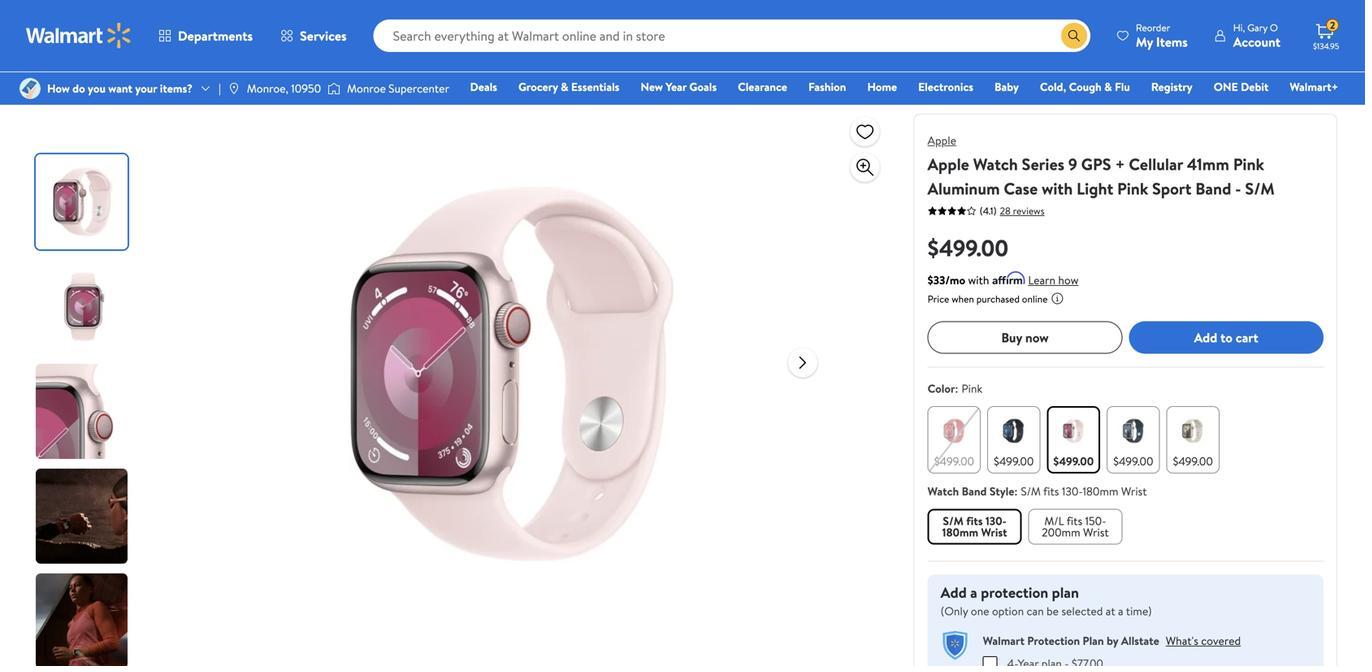 Task type: describe. For each thing, give the bounding box(es) containing it.
home
[[867, 79, 897, 95]]

protection
[[981, 583, 1048, 603]]

with inside apple apple watch series 9 gps + cellular 41mm pink aluminum case with light pink sport band - s/m
[[1042, 177, 1073, 200]]

zoom image modal image
[[855, 158, 875, 177]]

hi,
[[1233, 21, 1245, 35]]

1 / from the left
[[89, 16, 93, 32]]

flu
[[1115, 79, 1130, 95]]

all apple watches link
[[397, 16, 486, 32]]

& inside cold, cough & flu link
[[1104, 79, 1112, 95]]

electronics / apple brand shop / apple watch
[[28, 16, 268, 32]]

plan
[[1083, 633, 1104, 649]]

clearance link
[[731, 78, 795, 95]]

cold, cough & flu link
[[1033, 78, 1138, 95]]

2 / from the left
[[194, 16, 198, 32]]

items
[[1156, 33, 1188, 51]]

Search search field
[[374, 20, 1090, 52]]

$499.00 for 5th $499.00 button
[[1173, 453, 1213, 469]]

1 horizontal spatial 130-
[[1062, 484, 1083, 499]]

3 $499.00 button from the left
[[1047, 406, 1100, 474]]

gps
[[1081, 153, 1111, 176]]

want
[[108, 80, 132, 96]]

|
[[219, 80, 221, 96]]

s/m inside 's/m fits 130- 180mm wrist'
[[943, 513, 964, 529]]

1 horizontal spatial :
[[1014, 484, 1018, 499]]

hi, gary o account
[[1233, 21, 1281, 51]]

walmart image
[[26, 23, 132, 49]]

online
[[1022, 292, 1048, 306]]

monroe
[[347, 80, 386, 96]]

ad disclaimer and feedback image
[[1325, 63, 1338, 76]]

fits for s/m fits 130- 180mm wrist
[[966, 513, 983, 529]]

deals
[[470, 79, 497, 95]]

add to favorites list, apple watch series 9 gps + cellular 41mm pink aluminum case with light pink sport band - s/m image
[[855, 121, 875, 142]]

grocery & essentials link
[[511, 78, 627, 95]]

shop
[[163, 16, 188, 32]]

cold,
[[1040, 79, 1066, 95]]

to
[[1221, 329, 1233, 346]]

apple watch series link
[[285, 16, 380, 32]]

watches
[[444, 16, 486, 32]]

apple link
[[928, 132, 956, 148]]

gary
[[1248, 21, 1268, 35]]

one debit
[[1214, 79, 1269, 95]]

cart
[[1236, 329, 1259, 346]]

m/l fits 150- 200mm wrist button
[[1028, 509, 1123, 545]]

1 horizontal spatial electronics link
[[911, 78, 981, 95]]

wrist for s/m fits 130- 180mm wrist
[[981, 525, 1007, 540]]

allstate
[[1121, 633, 1159, 649]]

o
[[1270, 21, 1278, 35]]

price when purchased online
[[928, 292, 1048, 306]]

you
[[88, 80, 106, 96]]

1 horizontal spatial 180mm
[[1083, 484, 1119, 499]]

10950
[[291, 80, 321, 96]]

add a protection plan (only one option can be selected at a time)
[[941, 583, 1152, 619]]

time)
[[1126, 603, 1152, 619]]

1 horizontal spatial a
[[1118, 603, 1124, 619]]

items?
[[160, 80, 193, 96]]

reorder
[[1136, 21, 1170, 35]]

apple watch link
[[205, 16, 268, 32]]

fits for m/l fits 150- 200mm wrist
[[1067, 513, 1083, 529]]

departments button
[[145, 16, 267, 55]]

2
[[1330, 18, 1335, 32]]

monroe supercenter
[[347, 80, 449, 96]]

at
[[1106, 603, 1116, 619]]

 image for monroe, 10950
[[227, 82, 240, 95]]

apple left brand
[[100, 16, 129, 32]]

3 / from the left
[[386, 16, 391, 32]]

1 $499.00 button from the left
[[928, 406, 981, 474]]

clearance
[[738, 79, 787, 95]]

reviews
[[1013, 204, 1045, 218]]

new
[[641, 79, 663, 95]]

legal information image
[[1051, 292, 1064, 305]]

deals link
[[463, 78, 505, 95]]

learn how button
[[1028, 272, 1079, 289]]

28
[[1000, 204, 1011, 218]]

apple down apple link
[[928, 153, 969, 176]]

covered
[[1201, 633, 1241, 649]]

28 reviews link
[[997, 204, 1045, 218]]

registry link
[[1144, 78, 1200, 95]]

watch up 's/m fits 130- 180mm wrist'
[[928, 484, 959, 499]]

account
[[1233, 33, 1281, 51]]

200mm
[[1042, 525, 1081, 540]]

affirm image
[[993, 271, 1025, 284]]

41mm
[[1187, 153, 1229, 176]]

4 $499.00 button from the left
[[1107, 406, 1160, 474]]

watch up monroe,
[[236, 16, 268, 32]]

aluminum
[[928, 177, 1000, 200]]

next media item image
[[793, 353, 813, 373]]

130- inside 's/m fits 130- 180mm wrist'
[[986, 513, 1007, 529]]

your
[[135, 80, 157, 96]]

series inside apple apple watch series 9 gps + cellular 41mm pink aluminum case with light pink sport band - s/m
[[1022, 153, 1065, 176]]

brand
[[131, 16, 160, 32]]

services button
[[267, 16, 361, 55]]

0 vertical spatial pink
[[1233, 153, 1264, 176]]

what's
[[1166, 633, 1199, 649]]

$499.00 for 2nd $499.00 button from the left
[[994, 453, 1034, 469]]

180mm inside 's/m fits 130- 180mm wrist'
[[942, 525, 979, 540]]

add to cart
[[1194, 329, 1259, 346]]

supercenter
[[389, 80, 449, 96]]

4-Year plan - $77.00 checkbox
[[983, 657, 998, 666]]

0 horizontal spatial series
[[350, 16, 380, 32]]

(4.1)
[[980, 204, 997, 218]]

baby
[[995, 79, 1019, 95]]

(4.1) 28 reviews
[[980, 204, 1045, 218]]

style
[[990, 484, 1014, 499]]

fashion link
[[801, 78, 854, 95]]

departments
[[178, 27, 253, 45]]

cold, cough & flu
[[1040, 79, 1130, 95]]

electronics for electronics / apple brand shop / apple watch
[[28, 16, 83, 32]]

s/m inside apple apple watch series 9 gps + cellular 41mm pink aluminum case with light pink sport band - s/m
[[1245, 177, 1275, 200]]

sport
[[1152, 177, 1192, 200]]

5 $499.00 button from the left
[[1167, 406, 1220, 474]]

$33/mo
[[928, 272, 966, 288]]

sponsored
[[1277, 63, 1321, 77]]

add for a
[[941, 583, 967, 603]]

1 horizontal spatial s/m
[[1021, 484, 1041, 499]]

 image for monroe supercenter
[[328, 80, 341, 97]]

watch inside apple apple watch series 9 gps + cellular 41mm pink aluminum case with light pink sport band - s/m
[[973, 153, 1018, 176]]

apple watch series 9 gps + cellular 41mm pink aluminum case with light pink sport band - s/m - image 5 of 10 image
[[36, 574, 131, 666]]

apple watch series 9 gps + cellular 41mm pink aluminum case with light pink sport band - s/m - image 2 of 10 image
[[36, 259, 131, 354]]

one
[[1214, 79, 1238, 95]]

Walmart Site-Wide search field
[[374, 20, 1090, 52]]

walmart+ link
[[1283, 78, 1346, 95]]

do
[[72, 80, 85, 96]]

selected
[[1062, 603, 1103, 619]]



Task type: vqa. For each thing, say whether or not it's contained in the screenshot.
Sport
yes



Task type: locate. For each thing, give the bounding box(es) containing it.
goals
[[689, 79, 717, 95]]

a up one at right
[[970, 583, 977, 603]]

add up (only
[[941, 583, 967, 603]]

1 vertical spatial with
[[968, 272, 989, 288]]

1 horizontal spatial band
[[1196, 177, 1231, 200]]

fits right m/l
[[1067, 513, 1083, 529]]

1 vertical spatial 180mm
[[942, 525, 979, 540]]

wrist down style
[[981, 525, 1007, 540]]

watch up 10950
[[316, 16, 348, 32]]

learn
[[1028, 272, 1056, 288]]

electronics link
[[28, 16, 83, 32], [911, 78, 981, 95]]

1 horizontal spatial with
[[1042, 177, 1073, 200]]

&
[[561, 79, 569, 95], [1104, 79, 1112, 95]]

learn how
[[1028, 272, 1079, 288]]

1 horizontal spatial fits
[[1043, 484, 1059, 499]]

0 vertical spatial with
[[1042, 177, 1073, 200]]

apple watch series 9 gps + cellular 41mm pink aluminum case with light pink sport band - s/m - image 3 of 10 image
[[36, 364, 131, 459]]

wrist for m/l fits 150- 200mm wrist
[[1083, 525, 1109, 540]]

one
[[971, 603, 989, 619]]

$499.00 for 2nd $499.00 button from right
[[1113, 453, 1154, 469]]

home link
[[860, 78, 905, 95]]

add to cart button
[[1129, 321, 1324, 354]]

band inside apple apple watch series 9 gps + cellular 41mm pink aluminum case with light pink sport band - s/m
[[1196, 177, 1231, 200]]

pink right "color"
[[962, 381, 983, 397]]

0 horizontal spatial 130-
[[986, 513, 1007, 529]]

 image
[[328, 80, 341, 97], [227, 82, 240, 95]]

& left flu
[[1104, 79, 1112, 95]]

buy
[[1001, 329, 1022, 346]]

color list
[[925, 403, 1327, 477]]

0 horizontal spatial with
[[968, 272, 989, 288]]

option
[[992, 603, 1024, 619]]

all
[[397, 16, 410, 32]]

band
[[1196, 177, 1231, 200], [962, 484, 987, 499]]

series left '9'
[[1022, 153, 1065, 176]]

apple right all
[[413, 16, 442, 32]]

s/m fits 130- 180mm wrist
[[942, 513, 1007, 540]]

/ left all
[[386, 16, 391, 32]]

1 vertical spatial pink
[[1117, 177, 1148, 200]]

s/m fits 130- 180mm wrist button
[[928, 509, 1022, 545]]

$134.95
[[1313, 41, 1339, 52]]

130-
[[1062, 484, 1083, 499], [986, 513, 1007, 529]]

my
[[1136, 33, 1153, 51]]

0 horizontal spatial /
[[89, 16, 93, 32]]

price
[[928, 292, 949, 306]]

0 horizontal spatial add
[[941, 583, 967, 603]]

/ right the shop
[[194, 16, 198, 32]]

wrist inside the m/l fits 150- 200mm wrist
[[1083, 525, 1109, 540]]

0 horizontal spatial band
[[962, 484, 987, 499]]

monroe, 10950
[[247, 80, 321, 96]]

1 vertical spatial electronics link
[[911, 78, 981, 95]]

apple watch series / all apple watches
[[285, 16, 486, 32]]

apple watch series 9 gps + cellular 41mm pink aluminum case with light pink sport band - s/m - image 1 of 10 image
[[36, 154, 131, 249]]

walmart protection plan by allstate what's covered
[[983, 633, 1241, 649]]

electronics up how
[[28, 16, 83, 32]]

fits inside 's/m fits 130- 180mm wrist'
[[966, 513, 983, 529]]

0 vertical spatial band
[[1196, 177, 1231, 200]]

m/l
[[1045, 513, 1064, 529]]

apple right apple watch link
[[285, 16, 314, 32]]

apple right the shop
[[205, 16, 234, 32]]

when
[[952, 292, 974, 306]]

band left -
[[1196, 177, 1231, 200]]

& inside grocery & essentials "link"
[[561, 79, 569, 95]]

0 vertical spatial electronics
[[28, 16, 83, 32]]

180mm up 150-
[[1083, 484, 1119, 499]]

search icon image
[[1068, 29, 1081, 42]]

wrist up watch band style "list"
[[1121, 484, 1147, 499]]

how
[[47, 80, 70, 96]]

0 vertical spatial add
[[1194, 329, 1217, 346]]

color : pink
[[928, 381, 983, 397]]

how do you want your items?
[[47, 80, 193, 96]]

add for to
[[1194, 329, 1217, 346]]

1 vertical spatial series
[[1022, 153, 1065, 176]]

$33/mo with
[[928, 272, 989, 288]]

2 vertical spatial s/m
[[943, 513, 964, 529]]

grocery & essentials
[[518, 79, 620, 95]]

by
[[1107, 633, 1119, 649]]

 image right 10950
[[328, 80, 341, 97]]

2 horizontal spatial fits
[[1067, 513, 1083, 529]]

electronics
[[28, 16, 83, 32], [918, 79, 974, 95]]

0 vertical spatial :
[[955, 381, 958, 397]]

1 horizontal spatial electronics
[[918, 79, 974, 95]]

1 vertical spatial 130-
[[986, 513, 1007, 529]]

electronics link up apple link
[[911, 78, 981, 95]]

+
[[1115, 153, 1125, 176]]

0 horizontal spatial 180mm
[[942, 525, 979, 540]]

apple
[[100, 16, 129, 32], [205, 16, 234, 32], [285, 16, 314, 32], [413, 16, 442, 32], [928, 132, 956, 148], [928, 153, 969, 176]]

purchased
[[977, 292, 1020, 306]]

new year goals
[[641, 79, 717, 95]]

1 vertical spatial add
[[941, 583, 967, 603]]

watch band style list
[[925, 506, 1327, 548]]

wrist inside 's/m fits 130- 180mm wrist'
[[981, 525, 1007, 540]]

 image right |
[[227, 82, 240, 95]]

fits up m/l
[[1043, 484, 1059, 499]]

0 horizontal spatial electronics link
[[28, 16, 83, 32]]

series left all
[[350, 16, 380, 32]]

$499.00 for third $499.00 button
[[1054, 453, 1094, 469]]

/ left apple brand shop link
[[89, 16, 93, 32]]

0 horizontal spatial &
[[561, 79, 569, 95]]

2 horizontal spatial s/m
[[1245, 177, 1275, 200]]

0 vertical spatial 180mm
[[1083, 484, 1119, 499]]

0 vertical spatial series
[[350, 16, 380, 32]]

0 horizontal spatial fits
[[966, 513, 983, 529]]

year
[[666, 79, 687, 95]]

grocery
[[518, 79, 558, 95]]

1 horizontal spatial series
[[1022, 153, 1065, 176]]

pink
[[1233, 153, 1264, 176], [1117, 177, 1148, 200], [962, 381, 983, 397]]

0 horizontal spatial a
[[970, 583, 977, 603]]

how
[[1058, 272, 1079, 288]]

add inside add a protection plan (only one option can be selected at a time)
[[941, 583, 967, 603]]

watch up the case at the top
[[973, 153, 1018, 176]]

1 vertical spatial electronics
[[918, 79, 974, 95]]

2 horizontal spatial wrist
[[1121, 484, 1147, 499]]

apple brand shop link
[[100, 16, 188, 32]]

buy now
[[1001, 329, 1049, 346]]

electronics link up how
[[28, 16, 83, 32]]

wrist
[[1121, 484, 1147, 499], [981, 525, 1007, 540], [1083, 525, 1109, 540]]

1 vertical spatial s/m
[[1021, 484, 1041, 499]]

with
[[1042, 177, 1073, 200], [968, 272, 989, 288]]

$499.00 for first $499.00 button from left
[[934, 453, 974, 469]]

 image
[[20, 78, 41, 99]]

1 horizontal spatial  image
[[328, 80, 341, 97]]

fits down watch band style : s/m fits 130-180mm wrist
[[966, 513, 983, 529]]

band left style
[[962, 484, 987, 499]]

a right at
[[1118, 603, 1124, 619]]

0 horizontal spatial s/m
[[943, 513, 964, 529]]

9
[[1068, 153, 1077, 176]]

1 horizontal spatial /
[[194, 16, 198, 32]]

add inside button
[[1194, 329, 1217, 346]]

with up price when purchased online at the top of the page
[[968, 272, 989, 288]]

2 $499.00 button from the left
[[987, 406, 1041, 474]]

buy now button
[[928, 321, 1123, 354]]

essentials
[[571, 79, 620, 95]]

color
[[928, 381, 955, 397]]

walmart
[[983, 633, 1025, 649]]

2 vertical spatial pink
[[962, 381, 983, 397]]

protection
[[1027, 633, 1080, 649]]

130- down style
[[986, 513, 1007, 529]]

reorder my items
[[1136, 21, 1188, 51]]

1 horizontal spatial wrist
[[1083, 525, 1109, 540]]

pink up -
[[1233, 153, 1264, 176]]

& right grocery
[[561, 79, 569, 95]]

2 & from the left
[[1104, 79, 1112, 95]]

1 horizontal spatial &
[[1104, 79, 1112, 95]]

2 horizontal spatial /
[[386, 16, 391, 32]]

monroe,
[[247, 80, 288, 96]]

a
[[970, 583, 977, 603], [1118, 603, 1124, 619]]

with down '9'
[[1042, 177, 1073, 200]]

add left to
[[1194, 329, 1217, 346]]

apple watch series 9 gps + cellular 41mm pink aluminum case with light pink sport band - s/m image
[[255, 114, 775, 634]]

1 horizontal spatial add
[[1194, 329, 1217, 346]]

0 vertical spatial 130-
[[1062, 484, 1083, 499]]

1 vertical spatial :
[[1014, 484, 1018, 499]]

fits inside the m/l fits 150- 200mm wrist
[[1067, 513, 1083, 529]]

:
[[955, 381, 958, 397], [1014, 484, 1018, 499]]

can
[[1027, 603, 1044, 619]]

0 vertical spatial electronics link
[[28, 16, 83, 32]]

wrist right the 200mm
[[1083, 525, 1109, 540]]

be
[[1047, 603, 1059, 619]]

apple watch series 9 gps + cellular 41mm pink aluminum case with light pink sport band - s/m - image 4 of 10 image
[[36, 469, 131, 564]]

electronics up apple link
[[918, 79, 974, 95]]

1 horizontal spatial pink
[[1117, 177, 1148, 200]]

130- up m/l
[[1062, 484, 1083, 499]]

$499.00 button
[[928, 406, 981, 474], [987, 406, 1041, 474], [1047, 406, 1100, 474], [1107, 406, 1160, 474], [1167, 406, 1220, 474]]

0 horizontal spatial  image
[[227, 82, 240, 95]]

1 vertical spatial band
[[962, 484, 987, 499]]

walmart+
[[1290, 79, 1338, 95]]

180mm up (only
[[942, 525, 979, 540]]

0 horizontal spatial :
[[955, 381, 958, 397]]

2 horizontal spatial pink
[[1233, 153, 1264, 176]]

0 horizontal spatial wrist
[[981, 525, 1007, 540]]

0 horizontal spatial electronics
[[28, 16, 83, 32]]

one debit link
[[1207, 78, 1276, 95]]

wpp logo image
[[941, 631, 970, 661]]

plan
[[1052, 583, 1079, 603]]

pink down the + on the top right of page
[[1117, 177, 1148, 200]]

0 vertical spatial s/m
[[1245, 177, 1275, 200]]

cough
[[1069, 79, 1102, 95]]

now
[[1025, 329, 1049, 346]]

services
[[300, 27, 347, 45]]

apple up aluminum
[[928, 132, 956, 148]]

1 & from the left
[[561, 79, 569, 95]]

0 horizontal spatial pink
[[962, 381, 983, 397]]

electronics for electronics
[[918, 79, 974, 95]]

new year goals link
[[633, 78, 724, 95]]

-
[[1235, 177, 1241, 200]]



